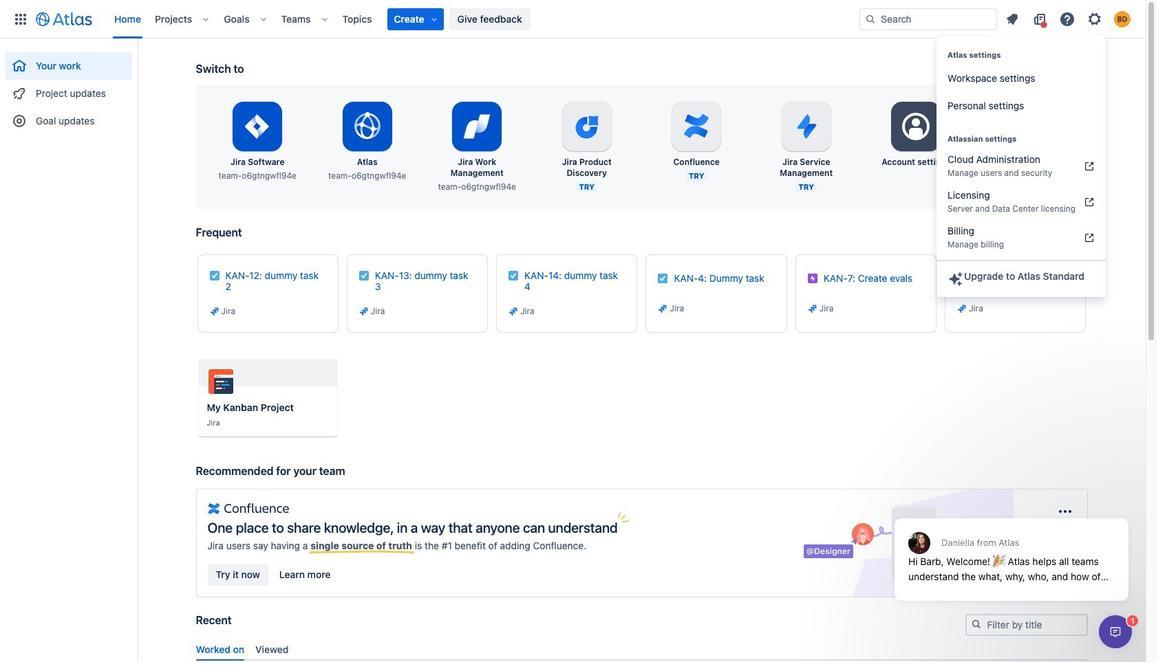 Task type: vqa. For each thing, say whether or not it's contained in the screenshot.
the top dialog
yes



Task type: locate. For each thing, give the bounding box(es) containing it.
None search field
[[860, 8, 998, 30]]

1 horizontal spatial settings image
[[1010, 110, 1043, 143]]

1 settings image from the left
[[900, 110, 933, 143]]

jira image
[[658, 304, 669, 315], [957, 304, 968, 315], [957, 304, 968, 315], [209, 306, 220, 317], [359, 306, 370, 317], [359, 306, 370, 317], [508, 306, 519, 317]]

0 vertical spatial dialog
[[888, 485, 1136, 612]]

atlas paid feature image
[[948, 271, 965, 288]]

search image
[[865, 13, 876, 24]]

jira image
[[658, 304, 669, 315], [807, 304, 818, 315], [807, 304, 818, 315], [209, 306, 220, 317], [508, 306, 519, 317]]

dialog
[[888, 485, 1136, 612], [1099, 616, 1132, 649]]

confluence image
[[208, 501, 289, 518], [208, 501, 289, 518]]

account image
[[1115, 11, 1131, 27]]

0 horizontal spatial settings image
[[900, 110, 933, 143]]

banner
[[0, 0, 1146, 39]]

settings image
[[1087, 11, 1104, 27]]

notifications image
[[1004, 11, 1021, 27]]

group
[[937, 36, 1106, 124], [6, 39, 132, 139], [937, 120, 1106, 260]]

tab list
[[190, 639, 1094, 661]]

settings image
[[900, 110, 933, 143], [1010, 110, 1043, 143]]



Task type: describe. For each thing, give the bounding box(es) containing it.
1 vertical spatial dialog
[[1099, 616, 1132, 649]]

help image
[[1059, 11, 1076, 27]]

switch to... image
[[12, 11, 29, 27]]

Filter by title field
[[967, 616, 1087, 635]]

cross-flow recommendation banner element
[[196, 465, 1088, 615]]

2 settings image from the left
[[1010, 110, 1043, 143]]

top element
[[8, 0, 860, 38]]

search image
[[971, 620, 982, 631]]

Search field
[[860, 8, 998, 30]]



